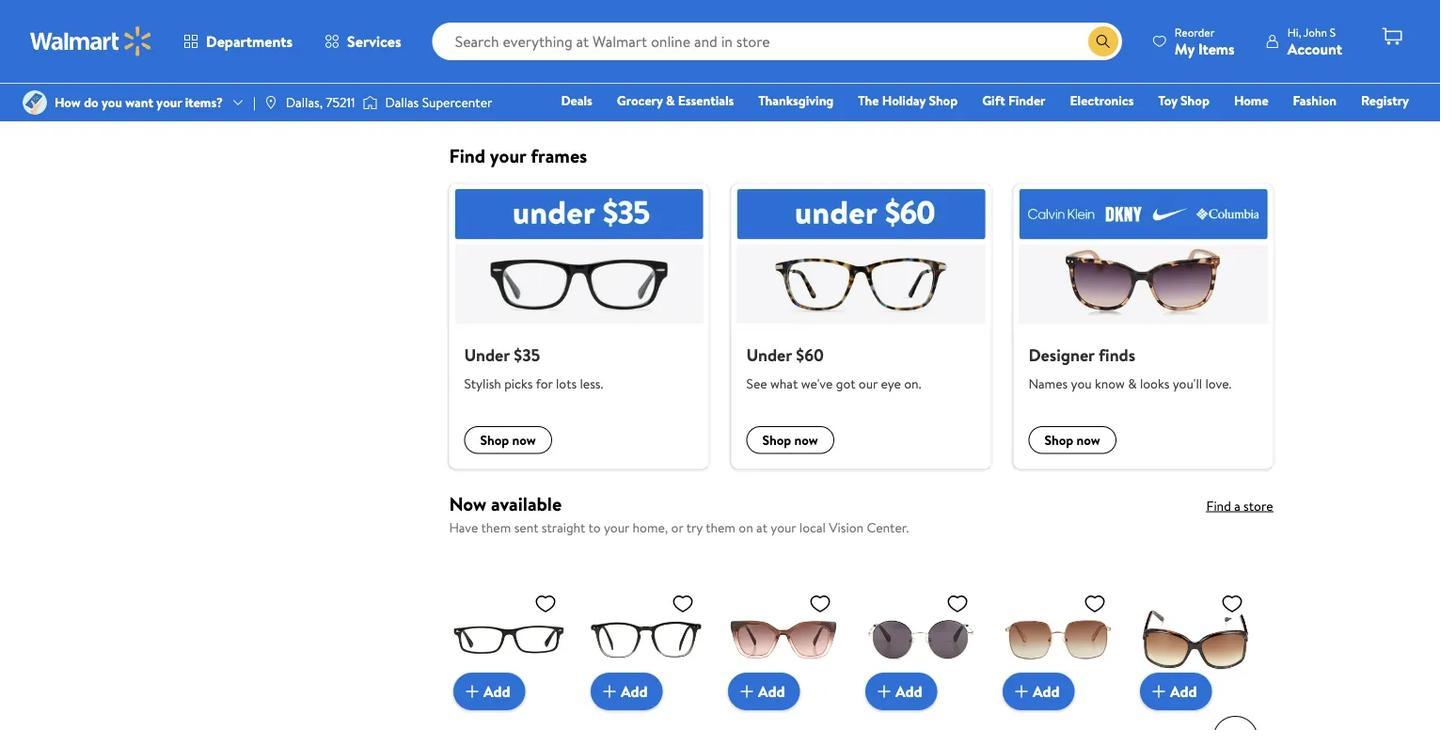 Task type: vqa. For each thing, say whether or not it's contained in the screenshot.
Days in button
no



Task type: describe. For each thing, give the bounding box(es) containing it.
registry link
[[1353, 90, 1418, 111]]

straight
[[542, 518, 586, 536]]

under for under $35
[[464, 343, 510, 367]]

prive revaux neptune, blue havana, sunglasses 3+ day shipping
[[865, 0, 958, 77]]

to
[[589, 518, 601, 536]]

on.
[[905, 374, 922, 392]]

registry
[[1362, 91, 1410, 110]]

prive for prive revaux lifestyle, blue havana, sunglasses
[[591, 0, 624, 5]]

day for prive revaux to collins, red, sunglasses
[[1160, 85, 1176, 101]]

picks
[[505, 374, 533, 392]]

the for prive revaux the floridian, gold, sunglasses
[[815, 0, 838, 5]]

$60
[[796, 343, 824, 367]]

shop right toy
[[1181, 91, 1210, 110]]

75211
[[326, 93, 355, 111]]

shop for under $35
[[480, 431, 509, 449]]

prive revaux the bruce 2.0, men's, navigator, havana, sunglasses
[[1003, 0, 1113, 88]]

on
[[739, 518, 754, 536]]

add to cart image for m  plano blue light lens injection unisex frames, micah, black crystal gradient, 50.0 - 20.5 - 140, with case image
[[598, 680, 621, 703]]

add button for m  plano blue light lens injection mens frames, alex, black, 52.5 - 16.5 - 138, with case image
[[453, 673, 525, 711]]

revaux for prive revaux the floridian, gold, sunglasses
[[765, 0, 811, 5]]

how
[[55, 93, 81, 111]]

fashion
[[1294, 91, 1337, 110]]

how do you want your items?
[[55, 93, 223, 111]]

one debit link
[[1257, 117, 1338, 137]]

product group containing prive revaux neptune, blue havana, sunglasses
[[865, 0, 976, 111]]

you'll
[[1173, 374, 1203, 392]]

3+ day shipping down navigator, on the top right of page
[[1007, 61, 1082, 77]]

toy shop link
[[1151, 90, 1219, 111]]

day for prive revaux lifestyle, blue havana, sunglasses
[[610, 85, 627, 101]]

add to favorites list, m  plano blue light lens injection mens frames, alex, black, 52.5 - 16.5 - 138, with case image
[[534, 592, 557, 615]]

now available have them sent straight to your home, or try them on at your local vision center.
[[449, 490, 909, 536]]

hi,
[[1288, 24, 1302, 40]]

3+ day shipping for prive revaux to collins, red, sunglasses
[[1144, 85, 1220, 101]]

your right at
[[771, 518, 797, 536]]

have
[[449, 518, 478, 536]]

names
[[1029, 374, 1068, 392]]

electronics link
[[1062, 90, 1143, 111]]

shop now for $35
[[480, 431, 536, 449]]

shipping for prive revaux to collins, red, sunglasses
[[1179, 85, 1220, 101]]

3+ for prive revaux the floridian, gold, sunglasses
[[732, 85, 745, 101]]

3+ day shipping for prive revaux lifestyle, blue havana, sunglasses
[[594, 85, 670, 101]]

supercenter
[[422, 93, 493, 111]]

thanksgiving link
[[750, 90, 843, 111]]

search icon image
[[1096, 34, 1111, 49]]

deals
[[561, 91, 593, 110]]

frames
[[531, 142, 588, 169]]

shop now for $60
[[763, 431, 819, 449]]

3+ for prive revaux the heat, silver grey, sunglasses
[[457, 85, 470, 101]]

add for harper & roe eyewear hr3004wm 200 image
[[1033, 681, 1060, 702]]

revaux for prive revaux lifestyle, blue havana, sunglasses
[[627, 0, 674, 5]]

neptune,
[[865, 5, 926, 26]]

now
[[449, 490, 487, 517]]

list containing under $35
[[438, 184, 1285, 469]]

1 for havana,
[[651, 54, 654, 70]]

next slide for product carousel list image
[[1214, 716, 1259, 730]]

account
[[1288, 38, 1343, 59]]

the left holiday
[[859, 91, 880, 110]]

under $35 list item
[[438, 184, 720, 469]]

product group containing prive revaux to collins, red, sunglasses
[[1140, 0, 1251, 111]]

shop for under $60
[[763, 431, 792, 449]]

$35
[[514, 343, 541, 367]]

product group containing prive revaux the floridian, gold, sunglasses
[[728, 0, 839, 111]]

prive for prive revaux to collins, red, sunglasses
[[1140, 0, 1173, 5]]

for
[[536, 374, 553, 392]]

departments button
[[168, 19, 309, 64]]

sunglasses for prive revaux neptune, blue havana, sunglasses 3+ day shipping
[[865, 46, 935, 67]]

try
[[687, 518, 703, 536]]

designer finds list item
[[1003, 184, 1285, 469]]

home
[[1235, 91, 1269, 110]]

add to favorites list, harper & roe eyewear hr1004wm 200 image
[[809, 592, 832, 615]]

find for find a store
[[1207, 496, 1232, 515]]

registry one debit
[[1266, 91, 1410, 136]]

3+ day shipping for prive revaux the heat, silver grey, sunglasses
[[457, 85, 532, 101]]

|
[[253, 93, 256, 111]]

finder
[[1009, 91, 1046, 110]]

under $60 list item
[[720, 184, 1003, 469]]

fashion link
[[1285, 90, 1346, 111]]

dallas,
[[286, 93, 323, 111]]

services
[[347, 31, 402, 52]]

sunglasses for prive revaux the floridian, gold, sunglasses
[[728, 26, 797, 46]]

m  plano blue light lens injection mens frames, alex, black, 52.5 - 16.5 - 138, with case image
[[453, 584, 564, 695]]

to
[[1227, 0, 1242, 5]]

lots
[[556, 374, 577, 392]]

add button for harper & roe eyewear hr3004wm 200 image
[[1003, 673, 1075, 711]]

eye
[[881, 374, 902, 392]]

looks
[[1141, 374, 1170, 392]]

add to cart image for harper & roe eyewear hr1004wm 200 image
[[736, 680, 758, 703]]

2.0,
[[1045, 5, 1068, 26]]

gift
[[983, 91, 1006, 110]]

add to cart image
[[461, 680, 483, 703]]

3+ for prive revaux lifestyle, blue havana, sunglasses
[[594, 85, 607, 101]]

add for m  plano blue light lens injection mens frames, alex, black, 52.5 - 16.5 - 138, with case image
[[483, 681, 510, 702]]

now for $60
[[795, 431, 819, 449]]

finds
[[1099, 343, 1136, 367]]

product group containing add
[[1140, 547, 1251, 730]]

 image for dallas supercenter
[[363, 93, 378, 112]]

sent
[[514, 518, 539, 536]]

blue for lifestyle,
[[653, 5, 682, 26]]

prive for prive revaux the floridian, gold, sunglasses
[[728, 0, 761, 5]]

add to favorites list, oscar eyewear o1309wm 215 image
[[1221, 592, 1244, 615]]

revaux for prive revaux the heat, silver grey, sunglasses
[[490, 0, 537, 5]]

add to cart image for harper & roe eyewear hr3004wm 200 image
[[1010, 680, 1033, 703]]

designer finds names you know & looks you'll love.
[[1029, 343, 1232, 392]]

your right to
[[604, 518, 630, 536]]

1 them from the left
[[481, 518, 511, 536]]

collins,
[[1140, 5, 1188, 26]]

s
[[1331, 24, 1337, 40]]

find for find your frames
[[449, 142, 486, 169]]

at
[[757, 518, 768, 536]]

got
[[836, 374, 856, 392]]

day for prive revaux the floridian, gold, sunglasses
[[747, 85, 764, 101]]

store
[[1244, 496, 1274, 515]]

see
[[747, 374, 768, 392]]

shipping for prive revaux lifestyle, blue havana, sunglasses
[[629, 85, 670, 101]]

thanksgiving
[[759, 91, 834, 110]]

john
[[1304, 24, 1328, 40]]

under $60 see what we've got our eye on.
[[747, 343, 922, 392]]

add button for 'oscar eyewear o1309wm 215' image
[[1140, 673, 1212, 711]]

1 for silver
[[513, 54, 517, 70]]

we've
[[802, 374, 833, 392]]

revaux for prive revaux the bruce 2.0, men's, navigator, havana, sunglasses
[[1040, 0, 1086, 5]]

available
[[491, 490, 562, 517]]

prive revaux lifestyle, blue havana, sunglasses
[[591, 0, 682, 67]]

& inside designer finds names you know & looks you'll love.
[[1129, 374, 1137, 392]]

add for harper & roe eyewear hr3002wm 001 image
[[896, 681, 922, 702]]

harper & roe eyewear hr3002wm 001 image
[[865, 584, 976, 695]]

find your frames
[[449, 142, 588, 169]]



Task type: locate. For each thing, give the bounding box(es) containing it.
them left sent
[[481, 518, 511, 536]]

my
[[1175, 38, 1195, 59]]

grocery
[[617, 91, 663, 110]]

shipping up the holiday shop
[[904, 61, 945, 77]]

shop for designer finds
[[1045, 431, 1074, 449]]

2 add from the left
[[621, 681, 648, 702]]

3 shop now from the left
[[1045, 431, 1101, 449]]

the for prive revaux the heat, silver grey, sunglasses
[[540, 0, 563, 5]]

grocery & essentials link
[[609, 90, 743, 111]]

 image right |
[[263, 95, 278, 110]]

day down my
[[1160, 85, 1176, 101]]

dallas supercenter
[[385, 93, 493, 111]]

items
[[1199, 38, 1236, 59]]

0 horizontal spatial shop now
[[480, 431, 536, 449]]

day right essentials
[[747, 85, 764, 101]]

now inside under $60 list item
[[795, 431, 819, 449]]

hi, john s account
[[1288, 24, 1343, 59]]

home link
[[1226, 90, 1278, 111]]

2 add button from the left
[[591, 673, 663, 711]]

1 now from the left
[[513, 431, 536, 449]]

now for finds
[[1077, 431, 1101, 449]]

0 vertical spatial &
[[666, 91, 675, 110]]

you right "do"
[[102, 93, 122, 111]]

the inside prive revaux the bruce 2.0, men's, navigator, havana, sunglasses
[[1089, 0, 1113, 5]]

under up stylish
[[464, 343, 510, 367]]

prive inside the prive revaux lifestyle, blue havana, sunglasses
[[591, 0, 624, 5]]

revaux for prive revaux to collins, red, sunglasses
[[1177, 0, 1224, 5]]

revaux inside prive revaux the floridian, gold, sunglasses
[[765, 0, 811, 5]]

walmart image
[[30, 26, 152, 56]]

day inside prive revaux neptune, blue havana, sunglasses 3+ day shipping
[[885, 61, 902, 77]]

1 up "thanksgiving"
[[788, 54, 792, 70]]

revaux inside the prive revaux lifestyle, blue havana, sunglasses
[[627, 0, 674, 5]]

2 add to cart image from the left
[[736, 680, 758, 703]]

3+ down the grey, at the top of the page
[[457, 85, 470, 101]]

1 up grocery on the top of the page
[[651, 54, 654, 70]]

1 vertical spatial &
[[1129, 374, 1137, 392]]

3+ up the holiday shop link
[[869, 61, 882, 77]]

one
[[1266, 118, 1294, 136]]

designer
[[1029, 343, 1095, 367]]

4 add button from the left
[[865, 673, 938, 711]]

shipping down navigator, on the top right of page
[[1042, 61, 1082, 77]]

items?
[[185, 93, 223, 111]]

1 shop now from the left
[[480, 431, 536, 449]]

3 1 from the left
[[788, 54, 792, 70]]

3+ day shipping down the grey, at the top of the page
[[457, 85, 532, 101]]

reorder my items
[[1175, 24, 1236, 59]]

add to cart image
[[598, 680, 621, 703], [736, 680, 758, 703], [873, 680, 896, 703], [1010, 680, 1033, 703], [1148, 680, 1170, 703]]

shipping
[[904, 61, 945, 77], [1042, 61, 1082, 77], [492, 85, 532, 101], [629, 85, 670, 101], [767, 85, 807, 101], [1179, 85, 1220, 101]]

less.
[[580, 374, 604, 392]]

shop inside under $60 list item
[[763, 431, 792, 449]]

1 horizontal spatial shop now
[[763, 431, 819, 449]]

sunglasses
[[492, 26, 561, 46], [728, 26, 797, 46], [1140, 26, 1209, 46], [591, 46, 660, 67], [865, 46, 935, 67], [1003, 67, 1072, 88]]

1 for gold,
[[788, 54, 792, 70]]

1 horizontal spatial now
[[795, 431, 819, 449]]

3 add to cart image from the left
[[873, 680, 896, 703]]

the holiday shop
[[859, 91, 958, 110]]

now inside under $35 list item
[[513, 431, 536, 449]]

or
[[672, 518, 684, 536]]

5 add button from the left
[[1003, 673, 1075, 711]]

them
[[481, 518, 511, 536], [706, 518, 736, 536]]

3 add from the left
[[758, 681, 785, 702]]

sunglasses inside prive revaux the floridian, gold, sunglasses
[[728, 26, 797, 46]]

3+ left thanksgiving link
[[732, 85, 745, 101]]

1 horizontal spatial you
[[1072, 374, 1092, 392]]

know
[[1096, 374, 1126, 392]]

 image
[[363, 93, 378, 112], [263, 95, 278, 110]]

electronics
[[1071, 91, 1135, 110]]

2 them from the left
[[706, 518, 736, 536]]

our
[[859, 374, 878, 392]]

the
[[540, 0, 563, 5], [815, 0, 838, 5], [1089, 0, 1113, 5], [859, 91, 880, 110]]

1 prive from the left
[[453, 0, 486, 5]]

gold,
[[792, 5, 827, 26]]

& left looks at the bottom right
[[1129, 374, 1137, 392]]

add inside the product group
[[1170, 681, 1197, 702]]

havana, inside the prive revaux lifestyle, blue havana, sunglasses
[[591, 26, 642, 46]]

4 add to cart image from the left
[[1010, 680, 1033, 703]]

3 now from the left
[[1077, 431, 1101, 449]]

1 horizontal spatial blue
[[930, 5, 958, 26]]

shop down stylish
[[480, 431, 509, 449]]

silver
[[492, 5, 528, 26]]

now for $35
[[513, 431, 536, 449]]

add button
[[453, 673, 525, 711], [591, 673, 663, 711], [728, 673, 800, 711], [865, 673, 938, 711], [1003, 673, 1075, 711], [1140, 673, 1212, 711]]

red,
[[1191, 5, 1221, 26]]

add button for harper & roe eyewear hr3002wm 001 image
[[865, 673, 938, 711]]

3+ up the gift finder link
[[1007, 61, 1019, 77]]

sunglasses inside the prive revaux lifestyle, blue havana, sunglasses
[[591, 46, 660, 67]]

3+ day shipping down my
[[1144, 85, 1220, 101]]

reorder
[[1175, 24, 1215, 40]]

havana, up holiday
[[865, 26, 917, 46]]

3+ day shipping down 'search' search field
[[732, 85, 807, 101]]

vision
[[830, 518, 864, 536]]

gift finder
[[983, 91, 1046, 110]]

1 add button from the left
[[453, 673, 525, 711]]

0 vertical spatial you
[[102, 93, 122, 111]]

product group containing prive revaux the bruce 2.0, men's, navigator, havana, sunglasses
[[1003, 0, 1114, 111]]

prive revaux the heat, silver grey, sunglasses
[[453, 0, 563, 46]]

2 now from the left
[[795, 431, 819, 449]]

havana, for neptune,
[[865, 26, 917, 46]]

shop
[[929, 91, 958, 110], [1181, 91, 1210, 110], [480, 431, 509, 449], [763, 431, 792, 449], [1045, 431, 1074, 449]]

the right silver
[[540, 0, 563, 5]]

add for harper & roe eyewear hr1004wm 200 image
[[758, 681, 785, 702]]

add to favorites list, harper & roe eyewear hr3004wm 200 image
[[1084, 592, 1106, 615]]

2 revaux from the left
[[627, 0, 674, 5]]

sunglasses for prive revaux lifestyle, blue havana, sunglasses
[[591, 46, 660, 67]]

3 add button from the left
[[728, 673, 800, 711]]

home,
[[633, 518, 668, 536]]

add button for harper & roe eyewear hr1004wm 200 image
[[728, 673, 800, 711]]

add to cart image inside the product group
[[1148, 680, 1170, 703]]

shop now for finds
[[1045, 431, 1101, 449]]

prive for prive revaux the heat, silver grey, sunglasses
[[453, 0, 486, 5]]

walmart+
[[1354, 118, 1410, 136]]

revaux inside prive revaux neptune, blue havana, sunglasses 3+ day shipping
[[902, 0, 949, 5]]

men's,
[[1071, 5, 1113, 26]]

services button
[[309, 19, 418, 64]]

1 revaux from the left
[[490, 0, 537, 5]]

1 under from the left
[[464, 343, 510, 367]]

havana, down bruce
[[1003, 46, 1054, 67]]

revaux
[[490, 0, 537, 5], [627, 0, 674, 5], [765, 0, 811, 5], [902, 0, 949, 5], [1040, 0, 1086, 5], [1177, 0, 1224, 5]]

4 1 from the left
[[1201, 54, 1204, 70]]

add for m  plano blue light lens injection unisex frames, micah, black crystal gradient, 50.0 - 20.5 - 140, with case image
[[621, 681, 648, 702]]

1 blue from the left
[[653, 5, 682, 26]]

shop inside designer finds list item
[[1045, 431, 1074, 449]]

2 horizontal spatial havana,
[[1003, 46, 1054, 67]]

3 revaux from the left
[[765, 0, 811, 5]]

shop right holiday
[[929, 91, 958, 110]]

under for under $60
[[747, 343, 792, 367]]

2 1 from the left
[[651, 54, 654, 70]]

navigator,
[[1003, 26, 1070, 46]]

gift finder link
[[974, 90, 1055, 111]]

3+
[[869, 61, 882, 77], [1007, 61, 1019, 77], [457, 85, 470, 101], [594, 85, 607, 101], [732, 85, 745, 101], [1144, 85, 1157, 101]]

1 horizontal spatial  image
[[363, 93, 378, 112]]

essentials
[[678, 91, 734, 110]]

prive inside prive revaux the bruce 2.0, men's, navigator, havana, sunglasses
[[1003, 0, 1036, 5]]

oscar eyewear o1309wm 215 image
[[1140, 584, 1251, 695]]

day for prive revaux the heat, silver grey, sunglasses
[[472, 85, 489, 101]]

2 under from the left
[[747, 343, 792, 367]]

0 horizontal spatial now
[[513, 431, 536, 449]]

blue inside the prive revaux lifestyle, blue havana, sunglasses
[[653, 5, 682, 26]]

3+ day shipping right deals
[[594, 85, 670, 101]]

havana, up grocery on the top of the page
[[591, 26, 642, 46]]

1 horizontal spatial find
[[1207, 496, 1232, 515]]

bruce
[[1003, 5, 1041, 26]]

a
[[1235, 496, 1241, 515]]

you left know
[[1072, 374, 1092, 392]]

prive for prive revaux the bruce 2.0, men's, navigator, havana, sunglasses
[[1003, 0, 1036, 5]]

add button for m  plano blue light lens injection unisex frames, micah, black crystal gradient, 50.0 - 20.5 - 140, with case image
[[591, 673, 663, 711]]

blue inside prive revaux neptune, blue havana, sunglasses 3+ day shipping
[[930, 5, 958, 26]]

add to favorites list, harper & roe eyewear hr3002wm 001 image
[[946, 592, 969, 615]]

shipping down 'search' search field
[[767, 85, 807, 101]]

1 for red,
[[1201, 54, 1204, 70]]

the up the search icon
[[1089, 0, 1113, 5]]

now inside designer finds list item
[[1077, 431, 1101, 449]]

product group containing prive revaux lifestyle, blue havana, sunglasses
[[591, 0, 702, 111]]

add to cart image for harper & roe eyewear hr3002wm 001 image
[[873, 680, 896, 703]]

shop now inside designer finds list item
[[1045, 431, 1101, 449]]

now down we've
[[795, 431, 819, 449]]

toy
[[1159, 91, 1178, 110]]

6 prive from the left
[[1140, 0, 1173, 5]]

your right want
[[157, 93, 182, 111]]

shipping right toy
[[1179, 85, 1220, 101]]

1 add to cart image from the left
[[598, 680, 621, 703]]

under inside under $35 stylish picks for lots less.
[[464, 343, 510, 367]]

under $35 stylish picks for lots less.
[[464, 343, 604, 392]]

deals link
[[553, 90, 601, 111]]

find left the a
[[1207, 496, 1232, 515]]

1 horizontal spatial them
[[706, 518, 736, 536]]

now down know
[[1077, 431, 1101, 449]]

Walmart Site-Wide search field
[[433, 23, 1123, 60]]

now down picks
[[513, 431, 536, 449]]

3+ for prive revaux to collins, red, sunglasses
[[1144, 85, 1157, 101]]

blue right neptune,
[[930, 5, 958, 26]]

0 horizontal spatial them
[[481, 518, 511, 536]]

grey,
[[453, 26, 488, 46]]

0 horizontal spatial under
[[464, 343, 510, 367]]

1 horizontal spatial under
[[747, 343, 792, 367]]

sunglasses inside prive revaux the heat, silver grey, sunglasses
[[492, 26, 561, 46]]

3+ day shipping for prive revaux the floridian, gold, sunglasses
[[732, 85, 807, 101]]

shipping up find your frames
[[492, 85, 532, 101]]

cart contains 0 items total amount $0.00 image
[[1382, 25, 1404, 48]]

shop now down what
[[763, 431, 819, 449]]

list
[[438, 184, 1285, 469]]

5 add to cart image from the left
[[1148, 680, 1170, 703]]

add button inside the product group
[[1140, 673, 1212, 711]]

Search search field
[[433, 23, 1123, 60]]

harper & roe eyewear hr1004wm 200 image
[[728, 584, 839, 695]]

revaux inside prive revaux the bruce 2.0, men's, navigator, havana, sunglasses
[[1040, 0, 1086, 5]]

prive inside prive revaux the heat, silver grey, sunglasses
[[453, 0, 486, 5]]

walmart+ link
[[1345, 117, 1418, 137]]

shipping left essentials
[[629, 85, 670, 101]]

1 vertical spatial find
[[1207, 496, 1232, 515]]

0 horizontal spatial &
[[666, 91, 675, 110]]

toy shop
[[1159, 91, 1210, 110]]

blue for neptune,
[[930, 5, 958, 26]]

0 horizontal spatial you
[[102, 93, 122, 111]]

dallas
[[385, 93, 419, 111]]

shop down names
[[1045, 431, 1074, 449]]

the holiday shop link
[[850, 90, 967, 111]]

5 prive from the left
[[1003, 0, 1036, 5]]

product group containing prive revaux the heat, silver grey, sunglasses
[[453, 0, 564, 111]]

blue right lifestyle,
[[653, 5, 682, 26]]

floridian,
[[728, 5, 788, 26]]

2 shop now from the left
[[763, 431, 819, 449]]

 image right 75211
[[363, 93, 378, 112]]

prive inside prive revaux the floridian, gold, sunglasses
[[728, 0, 761, 5]]

revaux inside prive revaux to collins, red, sunglasses
[[1177, 0, 1224, 5]]

shop now inside under $35 list item
[[480, 431, 536, 449]]

heat,
[[453, 5, 489, 26]]

the up 'search' search field
[[815, 0, 838, 5]]

 image
[[23, 90, 47, 115]]

shop down what
[[763, 431, 792, 449]]

prive revaux the floridian, gold, sunglasses
[[728, 0, 838, 46]]

prive
[[453, 0, 486, 5], [591, 0, 624, 5], [728, 0, 761, 5], [865, 0, 899, 5], [1003, 0, 1036, 5], [1140, 0, 1173, 5]]

6 add from the left
[[1170, 681, 1197, 702]]

you inside designer finds names you know & looks you'll love.
[[1072, 374, 1092, 392]]

1 vertical spatial you
[[1072, 374, 1092, 392]]

5 revaux from the left
[[1040, 0, 1086, 5]]

4 add from the left
[[896, 681, 922, 702]]

0 horizontal spatial blue
[[653, 5, 682, 26]]

day right deals link at the left top
[[610, 85, 627, 101]]

1 horizontal spatial havana,
[[865, 26, 917, 46]]

day up holiday
[[885, 61, 902, 77]]

sunglasses inside prive revaux to collins, red, sunglasses
[[1140, 26, 1209, 46]]

havana, inside prive revaux neptune, blue havana, sunglasses 3+ day shipping
[[865, 26, 917, 46]]

find a store
[[1207, 496, 1274, 515]]

harper & roe eyewear hr3004wm 200 image
[[1003, 584, 1114, 695]]

the inside prive revaux the floridian, gold, sunglasses
[[815, 0, 838, 5]]

under inside the under $60 see what we've got our eye on.
[[747, 343, 792, 367]]

shop now down names
[[1045, 431, 1101, 449]]

0 horizontal spatial havana,
[[591, 26, 642, 46]]

revaux inside prive revaux the heat, silver grey, sunglasses
[[490, 0, 537, 5]]

& right grocery on the top of the page
[[666, 91, 675, 110]]

4 revaux from the left
[[902, 0, 949, 5]]

6 add button from the left
[[1140, 673, 1212, 711]]

shop now
[[480, 431, 536, 449], [763, 431, 819, 449], [1045, 431, 1101, 449]]

under
[[464, 343, 510, 367], [747, 343, 792, 367]]

3+ left toy
[[1144, 85, 1157, 101]]

shipping for prive revaux the floridian, gold, sunglasses
[[767, 85, 807, 101]]

1 right my
[[1201, 54, 1204, 70]]

shipping for prive revaux the heat, silver grey, sunglasses
[[492, 85, 532, 101]]

havana, inside prive revaux the bruce 2.0, men's, navigator, havana, sunglasses
[[1003, 46, 1054, 67]]

departments
[[206, 31, 293, 52]]

1 1 from the left
[[513, 54, 517, 70]]

3 prive from the left
[[728, 0, 761, 5]]

5 add from the left
[[1033, 681, 1060, 702]]

1 horizontal spatial &
[[1129, 374, 1137, 392]]

6 revaux from the left
[[1177, 0, 1224, 5]]

stylish
[[464, 374, 502, 392]]

your left frames
[[490, 142, 527, 169]]

prive for prive revaux neptune, blue havana, sunglasses 3+ day shipping
[[865, 0, 899, 5]]

the for prive revaux the bruce 2.0, men's, navigator, havana, sunglasses
[[1089, 0, 1113, 5]]

dallas, 75211
[[286, 93, 355, 111]]

day down the grey, at the top of the page
[[472, 85, 489, 101]]

find down supercenter
[[449, 142, 486, 169]]

prive revaux to collins, red, sunglasses
[[1140, 0, 1242, 46]]

sunglasses inside prive revaux the bruce 2.0, men's, navigator, havana, sunglasses
[[1003, 67, 1072, 88]]

shop now down picks
[[480, 431, 536, 449]]

1 down prive revaux the heat, silver grey, sunglasses
[[513, 54, 517, 70]]

0 vertical spatial find
[[449, 142, 486, 169]]

shop inside under $35 list item
[[480, 431, 509, 449]]

0 horizontal spatial  image
[[263, 95, 278, 110]]

the inside prive revaux the heat, silver grey, sunglasses
[[540, 0, 563, 5]]

1 add from the left
[[483, 681, 510, 702]]

sunglasses for prive revaux to collins, red, sunglasses
[[1140, 26, 1209, 46]]

lifestyle,
[[591, 5, 649, 26]]

&
[[666, 91, 675, 110], [1129, 374, 1137, 392]]

add to cart image for 'oscar eyewear o1309wm 215' image
[[1148, 680, 1170, 703]]

debit
[[1297, 118, 1329, 136]]

day up finder
[[1022, 61, 1039, 77]]

 image for dallas, 75211
[[263, 95, 278, 110]]

2 horizontal spatial shop now
[[1045, 431, 1101, 449]]

2 blue from the left
[[930, 5, 958, 26]]

add to favorites list, m  plano blue light lens injection unisex frames, micah, black crystal gradient, 50.0 - 20.5 - 140, with case image
[[672, 592, 694, 615]]

sunglasses inside prive revaux neptune, blue havana, sunglasses 3+ day shipping
[[865, 46, 935, 67]]

want
[[125, 93, 153, 111]]

center.
[[867, 518, 909, 536]]

0 horizontal spatial find
[[449, 142, 486, 169]]

add for 'oscar eyewear o1309wm 215' image
[[1170, 681, 1197, 702]]

them left on
[[706, 518, 736, 536]]

product group
[[453, 0, 564, 111], [591, 0, 702, 111], [728, 0, 839, 111], [865, 0, 976, 111], [1003, 0, 1114, 111], [1140, 0, 1251, 111], [1140, 547, 1251, 730]]

m  plano blue light lens injection unisex frames, micah, black crystal gradient, 50.0 - 20.5 - 140, with case image
[[591, 584, 702, 695]]

find a store link
[[1207, 496, 1274, 515]]

3+ day shipping
[[1007, 61, 1082, 77], [457, 85, 532, 101], [594, 85, 670, 101], [732, 85, 807, 101], [1144, 85, 1220, 101]]

add
[[483, 681, 510, 702], [621, 681, 648, 702], [758, 681, 785, 702], [896, 681, 922, 702], [1033, 681, 1060, 702], [1170, 681, 1197, 702]]

under up see
[[747, 343, 792, 367]]

4 prive from the left
[[865, 0, 899, 5]]

prive inside prive revaux neptune, blue havana, sunglasses 3+ day shipping
[[865, 0, 899, 5]]

revaux for prive revaux neptune, blue havana, sunglasses 3+ day shipping
[[902, 0, 949, 5]]

2 prive from the left
[[591, 0, 624, 5]]

you
[[102, 93, 122, 111], [1072, 374, 1092, 392]]

shop now inside under $60 list item
[[763, 431, 819, 449]]

grocery & essentials
[[617, 91, 734, 110]]

2 horizontal spatial now
[[1077, 431, 1101, 449]]

what
[[771, 374, 798, 392]]

local
[[800, 518, 826, 536]]

3+ inside prive revaux neptune, blue havana, sunglasses 3+ day shipping
[[869, 61, 882, 77]]

prive inside prive revaux to collins, red, sunglasses
[[1140, 0, 1173, 5]]

havana, for lifestyle,
[[591, 26, 642, 46]]

shipping inside prive revaux neptune, blue havana, sunglasses 3+ day shipping
[[904, 61, 945, 77]]

3+ right deals
[[594, 85, 607, 101]]



